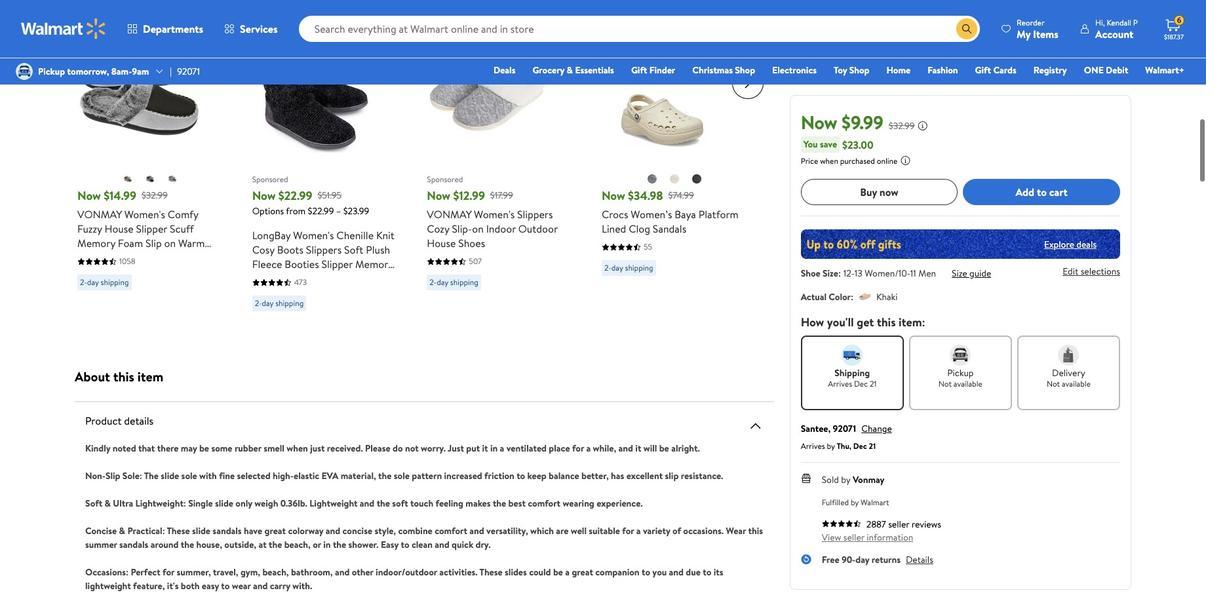 Task type: describe. For each thing, give the bounding box(es) containing it.
1 it from the left
[[482, 442, 488, 455]]

in inside 'these slide sandals have great colorway and concise style, combine comfort and versatility, which are well suitable for a variety of occasions. wear this summer sandals around the house, outside, at the beach, or in the shower. easy to clean and quick dry.'
[[324, 539, 331, 552]]

product details
[[85, 414, 154, 428]]

lightweight
[[310, 497, 358, 510]]

returns
[[872, 554, 901, 567]]

arrives inside santee, 92071 change arrives by thu, dec 21
[[801, 441, 826, 452]]

women's inside longbay women's chenille knit cosy boots slippers soft plush fleece booties slipper memory foam women bootee slippers house shoes
[[293, 228, 334, 243]]

the down concise on the left bottom
[[333, 539, 346, 552]]

carry
[[270, 580, 290, 593]]

electronics link
[[767, 63, 823, 77]]

sponsored for $22.99
[[252, 173, 288, 185]]

product group containing now $22.99
[[252, 5, 398, 347]]

electronics
[[773, 64, 817, 77]]

and right you at the right of page
[[669, 566, 684, 579]]

finder
[[650, 64, 676, 77]]

to left its
[[703, 566, 712, 579]]

sponsored for $12.99
[[427, 173, 463, 185]]

some
[[211, 442, 233, 455]]

day down "view seller information"
[[856, 554, 870, 567]]

foam inside now $14.99 $32.99 vonmay women's comfy fuzzy house slipper scuff memory foam slip on warm moccasin style indoor outdoor
[[118, 236, 143, 251]]

actual
[[801, 291, 827, 304]]

easy
[[381, 539, 399, 552]]

add to cart button
[[964, 179, 1121, 205]]

available for pickup
[[954, 378, 983, 390]]

these inside perfect for summer, travel, gym, beach, bathroom, and other indoor/outdoor activities. these slides could be a great companion to you and due to its lightweight feature, it's both easy to wear and carry with.
[[480, 566, 503, 579]]

walmart image
[[21, 18, 106, 39]]

$17.99
[[491, 189, 513, 202]]

0 vertical spatial for
[[573, 442, 584, 455]]

dark grey/light grey image
[[167, 174, 178, 184]]

now $14.99 $32.99 vonmay women's comfy fuzzy house slipper scuff memory foam slip on warm moccasin style indoor outdoor
[[77, 188, 220, 265]]

with
[[199, 470, 217, 483]]

women
[[280, 272, 315, 286]]

wear
[[232, 580, 251, 593]]

$187.37
[[1165, 32, 1185, 41]]

beach, inside 'these slide sandals have great colorway and concise style, combine comfort and versatility, which are well suitable for a variety of occasions. wear this summer sandals around the house, outside, at the beach, or in the shower. easy to clean and quick dry.'
[[284, 539, 311, 552]]

0 horizontal spatial slide
[[161, 470, 179, 483]]

a left while,
[[587, 442, 591, 455]]

day for now
[[437, 277, 449, 288]]

pickup for not
[[948, 367, 974, 380]]

and right clean in the left bottom of the page
[[435, 539, 450, 552]]

chenille
[[337, 228, 374, 243]]

wearing
[[563, 497, 595, 510]]

lightweight
[[85, 580, 131, 593]]

women's inside now $14.99 $32.99 vonmay women's comfy fuzzy house slipper scuff memory foam slip on warm moccasin style indoor outdoor
[[124, 207, 165, 222]]

sole:
[[123, 470, 142, 483]]

shop for christmas shop
[[736, 64, 756, 77]]

worry.
[[421, 442, 446, 455]]

baya
[[675, 207, 697, 222]]

free
[[822, 554, 840, 567]]

lined
[[602, 222, 627, 236]]

search icon image
[[962, 24, 973, 34]]

2- down fleece
[[255, 298, 262, 309]]

and down gym,
[[253, 580, 268, 593]]

departments
[[143, 22, 203, 36]]

indoor inside now $14.99 $32.99 vonmay women's comfy fuzzy house slipper scuff memory foam slip on warm moccasin style indoor outdoor
[[148, 251, 177, 265]]

product details image
[[748, 418, 764, 434]]

coffee/brown image
[[123, 174, 133, 184]]

2-day shipping for $34.98
[[605, 262, 654, 274]]

intent image for delivery image
[[1059, 345, 1080, 366]]

add to favorites list, longbay women's chenille knit cosy boots slippers soft plush fleece booties slipper memory foam women bootee slippers house shoes image
[[353, 36, 369, 52]]

0 vertical spatial $22.99
[[279, 188, 313, 204]]

colorway
[[288, 525, 324, 538]]

how
[[801, 314, 825, 331]]

to left you at the right of page
[[642, 566, 651, 579]]

it's
[[167, 580, 179, 593]]

pickup for tomorrow,
[[38, 65, 65, 78]]

add to cart
[[1016, 185, 1068, 199]]

this inside 'these slide sandals have great colorway and concise style, combine comfort and versatility, which are well suitable for a variety of occasions. wear this summer sandals around the house, outside, at the beach, or in the shower. easy to clean and quick dry.'
[[749, 525, 764, 538]]

the left best
[[493, 497, 507, 510]]

and right while,
[[619, 442, 634, 455]]

now $9.99
[[801, 110, 884, 135]]

reorder
[[1017, 17, 1045, 28]]

: for size
[[839, 267, 841, 280]]

variety
[[643, 525, 671, 538]]

2- for now $34.98
[[605, 262, 612, 274]]

1 horizontal spatial $32.99
[[889, 119, 915, 132]]

non-slip sole: the slide sole with fine selected high-elastic eva material, the sole pattern increased friction to keep balance better, has excellent slip resistance.
[[85, 470, 724, 483]]

single
[[188, 497, 213, 510]]

2 sole from the left
[[394, 470, 410, 483]]

best
[[509, 497, 526, 510]]

2 horizontal spatial be
[[660, 442, 670, 455]]

to inside button
[[1038, 185, 1047, 199]]

grocery & essentials
[[533, 64, 615, 77]]

now $34.98 $74.99 crocs women's baya platform lined clog sandals
[[602, 188, 739, 236]]

foam inside longbay women's chenille knit cosy boots slippers soft plush fleece booties slipper memory foam women bootee slippers house shoes
[[252, 272, 277, 286]]

2 it from the left
[[636, 442, 642, 455]]

sandals
[[653, 222, 687, 236]]

the right at
[[269, 539, 282, 552]]

best seller for now $22.99
[[258, 12, 293, 23]]

there
[[157, 442, 179, 455]]

these inside 'these slide sandals have great colorway and concise style, combine comfort and versatility, which are well suitable for a variety of occasions. wear this summer sandals around the house, outside, at the beach, or in the shower. easy to clean and quick dry.'
[[167, 525, 190, 538]]

rubber
[[235, 442, 262, 455]]

2-day shipping for $14.99
[[80, 277, 129, 288]]

2 size from the left
[[952, 267, 968, 280]]

add to favorites list, crocs women's baya platform lined clog sandals image
[[703, 36, 719, 52]]

perfect for summer, travel, gym, beach, bathroom, and other indoor/outdoor activities. these slides could be a great companion to you and due to its lightweight feature, it's both easy to wear and carry with.
[[85, 566, 724, 593]]

2 horizontal spatial slide
[[215, 497, 233, 510]]

day down fleece
[[262, 298, 274, 309]]

options
[[252, 205, 284, 218]]

92071 for |
[[177, 65, 200, 78]]

best for now $12.99
[[432, 12, 448, 23]]

0 horizontal spatial soft
[[85, 497, 102, 510]]

1 vertical spatial when
[[287, 442, 308, 455]]

elastic
[[294, 470, 320, 483]]

: for color
[[851, 291, 854, 304]]

edit
[[1063, 265, 1079, 278]]

only
[[236, 497, 252, 510]]

for inside 'these slide sandals have great colorway and concise style, combine comfort and versatility, which are well suitable for a variety of occasions. wear this summer sandals around the house, outside, at the beach, or in the shower. easy to clean and quick dry.'
[[623, 525, 635, 538]]

from
[[286, 205, 306, 218]]

black/coffee image
[[145, 174, 156, 184]]

shoes inside sponsored now $12.99 $17.99 vonmay women's slippers cozy slip-on indoor outdoor house shoes
[[459, 236, 485, 251]]

11
[[911, 267, 917, 280]]

to left keep
[[517, 470, 526, 483]]

Search search field
[[299, 16, 981, 42]]

0 horizontal spatial be
[[199, 442, 209, 455]]

to down travel,
[[221, 580, 230, 593]]

2 horizontal spatial this
[[877, 314, 896, 331]]

soft
[[392, 497, 408, 510]]

information
[[867, 531, 914, 544]]

great inside 'these slide sandals have great colorway and concise style, combine comfort and versatility, which are well suitable for a variety of occasions. wear this summer sandals around the house, outside, at the beach, or in the shower. easy to clean and quick dry.'
[[265, 525, 286, 538]]

1 vertical spatial sandals
[[119, 539, 148, 552]]

longbay women's chenille knit cosy boots slippers soft plush fleece booties slipper memory foam women bootee slippers house shoes image
[[252, 31, 374, 153]]

fashion
[[928, 64, 959, 77]]

shipping down 473
[[276, 298, 304, 309]]

knit
[[376, 228, 395, 243]]

21 inside santee, 92071 change arrives by thu, dec 21
[[869, 441, 876, 452]]

the
[[144, 470, 159, 483]]

now
[[880, 185, 899, 199]]

just
[[448, 442, 464, 455]]

0 vertical spatial when
[[821, 155, 839, 167]]

one debit link
[[1079, 63, 1135, 77]]

0 vertical spatial comfort
[[528, 497, 561, 510]]

on inside now $14.99 $32.99 vonmay women's comfy fuzzy house slipper scuff memory foam slip on warm moccasin style indoor outdoor
[[164, 236, 176, 251]]

toy shop link
[[828, 63, 876, 77]]

$9.99
[[842, 110, 884, 135]]

non-
[[85, 470, 106, 483]]

about this item
[[75, 368, 164, 386]]

gift for gift finder
[[632, 64, 648, 77]]

services
[[240, 22, 278, 36]]

the right material,
[[379, 470, 392, 483]]

shipping for now
[[451, 277, 479, 288]]

| 92071
[[170, 65, 200, 78]]

winter white image
[[670, 174, 680, 184]]

by for fulfilled
[[851, 497, 859, 508]]

sold
[[822, 474, 840, 487]]

actual color :
[[801, 291, 854, 304]]

0 vertical spatial sandals
[[213, 525, 242, 538]]

keep
[[528, 470, 547, 483]]

507
[[469, 256, 482, 267]]

deal for now $34.98
[[607, 12, 623, 23]]

companion
[[596, 566, 640, 579]]

2- for now $12.99
[[430, 277, 437, 288]]

8am-
[[111, 65, 132, 78]]

legal information image
[[901, 155, 911, 166]]

the left soft
[[377, 497, 390, 510]]

could
[[529, 566, 551, 579]]

style
[[122, 251, 145, 265]]

$12.99
[[454, 188, 485, 204]]

santee, 92071 change arrives by thu, dec 21
[[801, 422, 893, 452]]

product group containing now $14.99
[[77, 5, 223, 347]]

are
[[556, 525, 569, 538]]

increased
[[444, 470, 483, 483]]

may
[[181, 442, 197, 455]]

hi, kendall p account
[[1096, 17, 1139, 41]]

style,
[[375, 525, 396, 538]]



Task type: vqa. For each thing, say whether or not it's contained in the screenshot.
+
no



Task type: locate. For each thing, give the bounding box(es) containing it.
outdoor inside now $14.99 $32.99 vonmay women's comfy fuzzy house slipper scuff memory foam slip on warm moccasin style indoor outdoor
[[180, 251, 220, 265]]

0 vertical spatial memory
[[77, 236, 115, 251]]

this left item
[[113, 368, 134, 386]]

& for soft
[[105, 497, 111, 510]]

1 horizontal spatial not
[[1047, 378, 1061, 390]]

be right will
[[660, 442, 670, 455]]

4 product group from the left
[[602, 5, 748, 347]]

1 vertical spatial slippers
[[306, 243, 342, 257]]

these left slides
[[480, 566, 503, 579]]

now inside now $34.98 $74.99 crocs women's baya platform lined clog sandals
[[602, 188, 626, 204]]

92071 for santee,
[[833, 422, 857, 436]]

available for delivery
[[1063, 378, 1091, 390]]

thu,
[[837, 441, 852, 452]]

crocs
[[602, 207, 629, 222]]

best seller for now $12.99
[[432, 12, 468, 23]]

add to favorites list, vonmay women's comfy fuzzy house slipper scuff memory foam slip on warm moccasin style indoor outdoor image
[[178, 36, 194, 52]]

house right fuzzy
[[105, 222, 134, 236]]

shipping
[[835, 367, 871, 380]]

0 vertical spatial this
[[877, 314, 896, 331]]

and left the other
[[335, 566, 350, 579]]

size guide
[[952, 267, 992, 280]]

1 deal from the left
[[83, 12, 98, 23]]

by right fulfilled
[[851, 497, 859, 508]]

2 best from the left
[[432, 12, 448, 23]]

shipping for $14.99
[[101, 277, 129, 288]]

2 not from the left
[[1047, 378, 1061, 390]]

2 vertical spatial by
[[851, 497, 859, 508]]

2 vonmay from the left
[[427, 207, 472, 222]]

1 vertical spatial by
[[842, 474, 851, 487]]

available inside delivery not available
[[1063, 378, 1091, 390]]

santee,
[[801, 422, 831, 436]]

view
[[822, 531, 842, 544]]

now inside sponsored now $22.99 $51.95 options from $22.99 – $23.99
[[252, 188, 276, 204]]

house inside now $14.99 $32.99 vonmay women's comfy fuzzy house slipper scuff memory foam slip on warm moccasin style indoor outdoor
[[105, 222, 134, 236]]

intent image for pickup image
[[951, 345, 972, 366]]

slippers for $12.99
[[518, 207, 553, 222]]

christmas
[[693, 64, 733, 77]]

beach, inside perfect for summer, travel, gym, beach, bathroom, and other indoor/outdoor activities. these slides could be a great companion to you and due to its lightweight feature, it's both easy to wear and carry with.
[[263, 566, 289, 579]]

2 shop from the left
[[850, 64, 870, 77]]

1 gift from the left
[[632, 64, 648, 77]]

up to sixty percent off deals. shop now. image
[[801, 230, 1121, 259]]

indoor right style at the left top of page
[[148, 251, 177, 265]]

deal for now $14.99
[[83, 12, 98, 23]]

shipping for $34.98
[[625, 262, 654, 274]]

sandals up outside,
[[213, 525, 242, 538]]

0 vertical spatial arrives
[[829, 378, 853, 390]]

1 vertical spatial beach,
[[263, 566, 289, 579]]

arrives down intent image for shipping
[[829, 378, 853, 390]]

0 horizontal spatial $32.99
[[142, 189, 168, 202]]

1 horizontal spatial sole
[[394, 470, 410, 483]]

1 vonmay from the left
[[77, 207, 122, 222]]

2- down cozy
[[430, 277, 437, 288]]

not inside pickup not available
[[939, 378, 952, 390]]

sole left pattern
[[394, 470, 410, 483]]

now for now $34.98 $74.99 crocs women's baya platform lined clog sandals
[[602, 188, 626, 204]]

learn more about strikethrough prices image
[[918, 121, 929, 131]]

alright.
[[672, 442, 700, 455]]

0 horizontal spatial sandals
[[119, 539, 148, 552]]

and left concise on the left bottom
[[326, 525, 341, 538]]

92071 right |
[[177, 65, 200, 78]]

while,
[[593, 442, 617, 455]]

the left house,
[[181, 539, 194, 552]]

1 horizontal spatial foam
[[252, 272, 277, 286]]

quick
[[452, 539, 474, 552]]

1 horizontal spatial deal
[[607, 12, 623, 23]]

sponsored up options
[[252, 173, 288, 185]]

1 horizontal spatial shoes
[[459, 236, 485, 251]]

2 vertical spatial for
[[163, 566, 175, 579]]

0 horizontal spatial :
[[839, 267, 841, 280]]

indoor inside sponsored now $12.99 $17.99 vonmay women's slippers cozy slip-on indoor outdoor house shoes
[[486, 222, 516, 236]]

on inside sponsored now $12.99 $17.99 vonmay women's slippers cozy slip-on indoor outdoor house shoes
[[472, 222, 484, 236]]

21 up change
[[870, 378, 877, 390]]

1 vertical spatial these
[[480, 566, 503, 579]]

size left 12-
[[823, 267, 839, 280]]

reviews
[[912, 518, 942, 531]]

1 vertical spatial in
[[324, 539, 331, 552]]

shoes down booties
[[284, 286, 311, 300]]

sponsored
[[252, 173, 288, 185], [427, 173, 463, 185]]

grocery
[[533, 64, 565, 77]]

not inside delivery not available
[[1047, 378, 1061, 390]]

1 size from the left
[[823, 267, 839, 280]]

$32.99 left the learn more about strikethrough prices image
[[889, 119, 915, 132]]

dec inside santee, 92071 change arrives by thu, dec 21
[[854, 441, 868, 452]]

sponsored inside sponsored now $12.99 $17.99 vonmay women's slippers cozy slip-on indoor outdoor house shoes
[[427, 173, 463, 185]]

1 sole from the left
[[181, 470, 197, 483]]

you save $23.00
[[804, 137, 874, 152]]

great left companion
[[572, 566, 594, 579]]

1 vertical spatial 21
[[869, 441, 876, 452]]

comfort right best
[[528, 497, 561, 510]]

crocs women's baya platform lined clog sandals image
[[602, 31, 724, 153]]

vonmay down $14.99
[[77, 207, 122, 222]]

not down intent image for pickup
[[939, 378, 952, 390]]

bootee
[[317, 272, 350, 286]]

shipping down 1058
[[101, 277, 129, 288]]

1 not from the left
[[939, 378, 952, 390]]

1 horizontal spatial soft
[[344, 243, 364, 257]]

2-day shipping for now
[[430, 277, 479, 288]]

dec right thu,
[[854, 441, 868, 452]]

for inside perfect for summer, travel, gym, beach, bathroom, and other indoor/outdoor activities. these slides could be a great companion to you and due to its lightweight feature, it's both easy to wear and carry with.
[[163, 566, 175, 579]]

55
[[644, 241, 653, 253]]

fulfilled
[[822, 497, 849, 508]]

1 vertical spatial memory
[[355, 257, 394, 272]]

free 90-day returns details
[[822, 554, 934, 567]]

2 horizontal spatial slippers
[[518, 207, 553, 222]]

one debit
[[1085, 64, 1129, 77]]

$74.99
[[669, 189, 694, 202]]

0 horizontal spatial foam
[[118, 236, 143, 251]]

1 vertical spatial pickup
[[948, 367, 974, 380]]

shop for toy shop
[[850, 64, 870, 77]]

sandals down the concise & practical:
[[119, 539, 148, 552]]

2 product group from the left
[[252, 5, 398, 347]]

2 gift from the left
[[976, 64, 992, 77]]

ventilated
[[507, 442, 547, 455]]

cart
[[1050, 185, 1068, 199]]

be
[[199, 442, 209, 455], [660, 442, 670, 455], [554, 566, 563, 579]]

slide inside 'these slide sandals have great colorway and concise style, combine comfort and versatility, which are well suitable for a variety of occasions. wear this summer sandals around the house, outside, at the beach, or in the shower. easy to clean and quick dry.'
[[192, 525, 211, 538]]

 image
[[16, 63, 33, 80]]

dec down intent image for shipping
[[855, 378, 869, 390]]

1 horizontal spatial on
[[472, 222, 484, 236]]

0 vertical spatial beach,
[[284, 539, 311, 552]]

by inside santee, 92071 change arrives by thu, dec 21
[[827, 441, 835, 452]]

1 vertical spatial soft
[[85, 497, 102, 510]]

1 horizontal spatial these
[[480, 566, 503, 579]]

a inside perfect for summer, travel, gym, beach, bathroom, and other indoor/outdoor activities. these slides could be a great companion to you and due to its lightweight feature, it's both easy to wear and carry with.
[[566, 566, 570, 579]]

shipping down 507
[[451, 277, 479, 288]]

and down material,
[[360, 497, 375, 510]]

change button
[[862, 422, 893, 436]]

women's down '$17.99'
[[474, 207, 515, 222]]

beach,
[[284, 539, 311, 552], [263, 566, 289, 579]]

a left ventilated
[[500, 442, 505, 455]]

1 vertical spatial indoor
[[148, 251, 177, 265]]

4.4939 stars out of 5, based on 2887 seller reviews element
[[822, 520, 862, 528]]

& right grocery
[[567, 64, 573, 77]]

kindly
[[85, 442, 110, 455]]

just
[[310, 442, 325, 455]]

women's down from
[[293, 228, 334, 243]]

0 horizontal spatial great
[[265, 525, 286, 538]]

to inside 'these slide sandals have great colorway and concise style, combine comfort and versatility, which are well suitable for a variety of occasions. wear this summer sandals around the house, outside, at the beach, or in the shower. easy to clean and quick dry.'
[[401, 539, 410, 552]]

slide up house,
[[192, 525, 211, 538]]

0 horizontal spatial women's
[[124, 207, 165, 222]]

vonmay down $12.99
[[427, 207, 472, 222]]

0 vertical spatial indoor
[[486, 222, 516, 236]]

0 horizontal spatial deal
[[83, 12, 98, 23]]

travel,
[[213, 566, 238, 579]]

well
[[571, 525, 587, 538]]

6
[[1178, 15, 1182, 26]]

noted
[[113, 442, 136, 455]]

1 horizontal spatial best seller
[[432, 12, 468, 23]]

kindly noted that there may be some rubber smell when just received. please do not worry. just put it in a ventilated place for a while, and it will be alright.
[[85, 442, 700, 455]]

0 vertical spatial 92071
[[177, 65, 200, 78]]

pickup down intent image for pickup
[[948, 367, 974, 380]]

walmart
[[861, 497, 890, 508]]

day for $34.98
[[612, 262, 624, 274]]

makes
[[466, 497, 491, 510]]

platform
[[699, 207, 739, 222]]

2- down the lined
[[605, 262, 612, 274]]

now left $12.99
[[427, 188, 451, 204]]

1 horizontal spatial best
[[432, 12, 448, 23]]

shipping down 55
[[625, 262, 654, 274]]

slip inside now $14.99 $32.99 vonmay women's comfy fuzzy house slipper scuff memory foam slip on warm moccasin style indoor outdoor
[[146, 236, 162, 251]]

how you'll get this item:
[[801, 314, 926, 331]]

now up options
[[252, 188, 276, 204]]

high-
[[273, 470, 294, 483]]

walmart+
[[1146, 64, 1185, 77]]

1 horizontal spatial for
[[573, 442, 584, 455]]

intent image for shipping image
[[842, 345, 863, 366]]

0 horizontal spatial best seller
[[258, 12, 293, 23]]

2- down "moccasin" at the left
[[80, 277, 87, 288]]

2 deal from the left
[[607, 12, 623, 23]]

0 horizontal spatial vonmay
[[77, 207, 122, 222]]

slide left the only
[[215, 497, 233, 510]]

sponsored up $12.99
[[427, 173, 463, 185]]

1 product group from the left
[[77, 5, 223, 347]]

gift for gift cards
[[976, 64, 992, 77]]

1 horizontal spatial slippers
[[353, 272, 389, 286]]

slip left sole:
[[106, 470, 120, 483]]

1 vertical spatial slip
[[106, 470, 120, 483]]

$32.99 inside now $14.99 $32.99 vonmay women's comfy fuzzy house slipper scuff memory foam slip on warm moccasin style indoor outdoor
[[142, 189, 168, 202]]

pickup inside pickup not available
[[948, 367, 974, 380]]

house inside sponsored now $12.99 $17.99 vonmay women's slippers cozy slip-on indoor outdoor house shoes
[[427, 236, 456, 251]]

0 horizontal spatial house
[[105, 222, 134, 236]]

next slide for more savings list image
[[732, 68, 764, 99]]

0 horizontal spatial in
[[324, 539, 331, 552]]

not down 'intent image for delivery'
[[1047, 378, 1061, 390]]

slipper inside longbay women's chenille knit cosy boots slippers soft plush fleece booties slipper memory foam women bootee slippers house shoes
[[322, 257, 353, 272]]

details button
[[907, 554, 934, 567]]

black glitter image
[[648, 174, 658, 184]]

product group containing now $12.99
[[427, 5, 573, 347]]

house
[[105, 222, 134, 236], [427, 236, 456, 251], [252, 286, 281, 300]]

it right put
[[482, 442, 488, 455]]

21 inside shipping arrives dec 21
[[870, 378, 877, 390]]

get
[[857, 314, 875, 331]]

0 horizontal spatial slippers
[[306, 243, 342, 257]]

other
[[352, 566, 374, 579]]

1 horizontal spatial arrives
[[829, 378, 853, 390]]

memory
[[77, 236, 115, 251], [355, 257, 394, 272]]

1 vertical spatial arrives
[[801, 441, 826, 452]]

2 best seller from the left
[[432, 12, 468, 23]]

now up crocs
[[602, 188, 626, 204]]

now inside sponsored now $12.99 $17.99 vonmay women's slippers cozy slip-on indoor outdoor house shoes
[[427, 188, 451, 204]]

with.
[[293, 580, 312, 593]]

home
[[887, 64, 911, 77]]

on left the warm
[[164, 236, 176, 251]]

0 horizontal spatial slipper
[[136, 222, 167, 236]]

0 horizontal spatial for
[[163, 566, 175, 579]]

day down "moccasin" at the left
[[87, 277, 99, 288]]

dec
[[855, 378, 869, 390], [854, 441, 868, 452]]

2 horizontal spatial &
[[567, 64, 573, 77]]

memory inside longbay women's chenille knit cosy boots slippers soft plush fleece booties slipper memory foam women bootee slippers house shoes
[[355, 257, 394, 272]]

dec inside shipping arrives dec 21
[[855, 378, 869, 390]]

when left just in the left bottom of the page
[[287, 442, 308, 455]]

to left cart
[[1038, 185, 1047, 199]]

house inside longbay women's chenille knit cosy boots slippers soft plush fleece booties slipper memory foam women bootee slippers house shoes
[[252, 286, 281, 300]]

shoes inside longbay women's chenille knit cosy boots slippers soft plush fleece booties slipper memory foam women bootee slippers house shoes
[[284, 286, 311, 300]]

0 horizontal spatial it
[[482, 442, 488, 455]]

selected
[[237, 470, 271, 483]]

memory inside now $14.99 $32.99 vonmay women's comfy fuzzy house slipper scuff memory foam slip on warm moccasin style indoor outdoor
[[77, 236, 115, 251]]

women's down $14.99
[[124, 207, 165, 222]]

moccasin
[[77, 251, 120, 265]]

slip right style at the left top of page
[[146, 236, 162, 251]]

1 horizontal spatial slipper
[[322, 257, 353, 272]]

seller
[[275, 12, 293, 23], [450, 12, 468, 23], [889, 518, 910, 531], [844, 531, 865, 544]]

: down 12-
[[851, 291, 854, 304]]

view seller information
[[822, 531, 914, 544]]

2-day shipping down "moccasin" at the left
[[80, 277, 129, 288]]

1 vertical spatial foam
[[252, 272, 277, 286]]

1 horizontal spatial sponsored
[[427, 173, 463, 185]]

not for delivery
[[1047, 378, 1061, 390]]

1 vertical spatial great
[[572, 566, 594, 579]]

92071 inside santee, 92071 change arrives by thu, dec 21
[[833, 422, 857, 436]]

0 vertical spatial 21
[[870, 378, 877, 390]]

$22.99 up from
[[279, 188, 313, 204]]

1 horizontal spatial great
[[572, 566, 594, 579]]

0 horizontal spatial slip
[[106, 470, 120, 483]]

smell
[[264, 442, 285, 455]]

0 horizontal spatial sole
[[181, 470, 197, 483]]

be right the could
[[554, 566, 563, 579]]

sandals
[[213, 525, 242, 538], [119, 539, 148, 552]]

1 best from the left
[[258, 12, 273, 23]]

outdoor inside sponsored now $12.99 $17.99 vonmay women's slippers cozy slip-on indoor outdoor house shoes
[[519, 222, 558, 236]]

longbay women's chenille knit cosy boots slippers soft plush fleece booties slipper memory foam women bootee slippers house shoes
[[252, 228, 395, 300]]

1 horizontal spatial pickup
[[948, 367, 974, 380]]

day for $14.99
[[87, 277, 99, 288]]

0 vertical spatial slippers
[[518, 207, 553, 222]]

0 horizontal spatial shop
[[736, 64, 756, 77]]

by right sold
[[842, 474, 851, 487]]

great inside perfect for summer, travel, gym, beach, bathroom, and other indoor/outdoor activities. these slides could be a great companion to you and due to its lightweight feature, it's both easy to wear and carry with.
[[572, 566, 594, 579]]

foam down cosy
[[252, 272, 277, 286]]

1 horizontal spatial 92071
[[833, 422, 857, 436]]

comfort inside 'these slide sandals have great colorway and concise style, combine comfort and versatility, which are well suitable for a variety of occasions. wear this summer sandals around the house, outside, at the beach, or in the shower. easy to clean and quick dry.'
[[435, 525, 468, 538]]

0 vertical spatial slide
[[161, 470, 179, 483]]

sole left with
[[181, 470, 197, 483]]

clog
[[629, 222, 651, 236]]

2 horizontal spatial for
[[623, 525, 635, 538]]

occasions.
[[684, 525, 724, 538]]

2 vertical spatial slippers
[[353, 272, 389, 286]]

2- for now $14.99
[[80, 277, 87, 288]]

0 horizontal spatial 92071
[[177, 65, 200, 78]]

account
[[1096, 27, 1134, 41]]

1 horizontal spatial gift
[[976, 64, 992, 77]]

slippers for chenille
[[306, 243, 342, 257]]

slipper inside now $14.99 $32.99 vonmay women's comfy fuzzy house slipper scuff memory foam slip on warm moccasin style indoor outdoor
[[136, 222, 167, 236]]

1 horizontal spatial :
[[851, 291, 854, 304]]

product
[[85, 414, 122, 428]]

black image
[[692, 174, 703, 184]]

& for grocery
[[567, 64, 573, 77]]

0 vertical spatial slipper
[[136, 222, 167, 236]]

pickup left tomorrow,
[[38, 65, 65, 78]]

now inside now $14.99 $32.99 vonmay women's comfy fuzzy house slipper scuff memory foam slip on warm moccasin style indoor outdoor
[[77, 188, 101, 204]]

by left thu,
[[827, 441, 835, 452]]

resistance.
[[681, 470, 724, 483]]

1 horizontal spatial it
[[636, 442, 642, 455]]

and
[[619, 442, 634, 455], [360, 497, 375, 510], [326, 525, 341, 538], [470, 525, 485, 538], [435, 539, 450, 552], [335, 566, 350, 579], [669, 566, 684, 579], [253, 580, 268, 593]]

0 horizontal spatial memory
[[77, 236, 115, 251]]

pickup not available
[[939, 367, 983, 390]]

have
[[244, 525, 262, 538]]

slide right the
[[161, 470, 179, 483]]

2-day shipping down 473
[[255, 298, 304, 309]]

ultra
[[113, 497, 133, 510]]

& for concise
[[119, 525, 125, 538]]

vonmay inside now $14.99 $32.99 vonmay women's comfy fuzzy house slipper scuff memory foam slip on warm moccasin style indoor outdoor
[[77, 207, 122, 222]]

1 best seller from the left
[[258, 12, 293, 23]]

explore deals link
[[1040, 233, 1103, 256]]

weigh
[[255, 497, 278, 510]]

Walmart Site-Wide search field
[[299, 16, 981, 42]]

1 vertical spatial &
[[105, 497, 111, 510]]

21 down change button at the bottom
[[869, 441, 876, 452]]

suitable
[[589, 525, 620, 538]]

for
[[573, 442, 584, 455], [623, 525, 635, 538], [163, 566, 175, 579]]

2 vertical spatial &
[[119, 525, 125, 538]]

2 sponsored from the left
[[427, 173, 463, 185]]

2 vertical spatial slide
[[192, 525, 211, 538]]

product group containing now $34.98
[[602, 5, 748, 347]]

3 product group from the left
[[427, 5, 573, 347]]

& left the ultra
[[105, 497, 111, 510]]

women's inside sponsored now $12.99 $17.99 vonmay women's slippers cozy slip-on indoor outdoor house shoes
[[474, 207, 515, 222]]

and up 'dry.'
[[470, 525, 485, 538]]

vonmay women's comfy fuzzy house slipper scuff memory foam slip on warm moccasin style indoor outdoor image
[[77, 31, 199, 153]]

indoor
[[486, 222, 516, 236], [148, 251, 177, 265]]

vonmay inside sponsored now $12.99 $17.99 vonmay women's slippers cozy slip-on indoor outdoor house shoes
[[427, 207, 472, 222]]

1 vertical spatial $22.99
[[308, 205, 334, 218]]

add to favorites list, vonmay women's slippers cozy slip-on indoor outdoor house shoes image
[[528, 36, 544, 52]]

summer,
[[177, 566, 211, 579]]

slipper left scuff
[[136, 222, 167, 236]]

not
[[405, 442, 419, 455]]

1 horizontal spatial be
[[554, 566, 563, 579]]

indoor down '$17.99'
[[486, 222, 516, 236]]

0 vertical spatial &
[[567, 64, 573, 77]]

0 horizontal spatial &
[[105, 497, 111, 510]]

slippers inside sponsored now $12.99 $17.99 vonmay women's slippers cozy slip-on indoor outdoor house shoes
[[518, 207, 553, 222]]

1 vertical spatial $32.99
[[142, 189, 168, 202]]

0 vertical spatial soft
[[344, 243, 364, 257]]

1 vertical spatial dec
[[854, 441, 868, 452]]

sponsored now $12.99 $17.99 vonmay women's slippers cozy slip-on indoor outdoor house shoes
[[427, 173, 558, 251]]

comfort up "quick"
[[435, 525, 468, 538]]

1 horizontal spatial house
[[252, 286, 281, 300]]

now for now $14.99 $32.99 vonmay women's comfy fuzzy house slipper scuff memory foam slip on warm moccasin style indoor outdoor
[[77, 188, 101, 204]]

arrives inside shipping arrives dec 21
[[829, 378, 853, 390]]

debit
[[1107, 64, 1129, 77]]

gift left the finder
[[632, 64, 648, 77]]

dry.
[[476, 539, 491, 552]]

longbay
[[252, 228, 291, 243]]

by for sold
[[842, 474, 851, 487]]

house down fleece
[[252, 286, 281, 300]]

1 sponsored from the left
[[252, 173, 288, 185]]

1 vertical spatial :
[[851, 291, 854, 304]]

$32.99 down black/coffee icon at the top left of the page
[[142, 189, 168, 202]]

details
[[124, 414, 154, 428]]

deal up tomorrow,
[[83, 12, 98, 23]]

0 vertical spatial in
[[491, 442, 498, 455]]

deal up the essentials
[[607, 12, 623, 23]]

fashion link
[[922, 63, 965, 77]]

0 vertical spatial :
[[839, 267, 841, 280]]

1 vertical spatial for
[[623, 525, 635, 538]]

be inside perfect for summer, travel, gym, beach, bathroom, and other indoor/outdoor activities. these slides could be a great companion to you and due to its lightweight feature, it's both easy to wear and carry with.
[[554, 566, 563, 579]]

1 horizontal spatial outdoor
[[519, 222, 558, 236]]

a left "variety"
[[637, 525, 641, 538]]

available down intent image for pickup
[[954, 378, 983, 390]]

soft left the plush
[[344, 243, 364, 257]]

a inside 'these slide sandals have great colorway and concise style, combine comfort and versatility, which are well suitable for a variety of occasions. wear this summer sandals around the house, outside, at the beach, or in the shower. easy to clean and quick dry.'
[[637, 525, 641, 538]]

0 horizontal spatial available
[[954, 378, 983, 390]]

or
[[313, 539, 321, 552]]

& right concise
[[119, 525, 125, 538]]

beach, up carry
[[263, 566, 289, 579]]

comfort
[[528, 497, 561, 510], [435, 525, 468, 538]]

not for pickup
[[939, 378, 952, 390]]

toy
[[834, 64, 848, 77]]

92071 up thu,
[[833, 422, 857, 436]]

0 horizontal spatial gift
[[632, 64, 648, 77]]

soft inside longbay women's chenille knit cosy boots slippers soft plush fleece booties slipper memory foam women bootee slippers house shoes
[[344, 243, 364, 257]]

edit selections
[[1063, 265, 1121, 278]]

foam up 1058
[[118, 236, 143, 251]]

available inside pickup not available
[[954, 378, 983, 390]]

1 available from the left
[[954, 378, 983, 390]]

on up 507
[[472, 222, 484, 236]]

do
[[393, 442, 403, 455]]

when
[[821, 155, 839, 167], [287, 442, 308, 455]]

explore
[[1045, 238, 1075, 251]]

1 shop from the left
[[736, 64, 756, 77]]

size guide button
[[952, 267, 992, 280]]

arrives down santee,
[[801, 441, 826, 452]]

when down save
[[821, 155, 839, 167]]

$34.98
[[628, 188, 664, 204]]

now for now $9.99
[[801, 110, 838, 135]]

product group
[[77, 5, 223, 347], [252, 5, 398, 347], [427, 5, 573, 347], [602, 5, 748, 347]]

best for now $22.99
[[258, 12, 273, 23]]

vonmay women's slippers cozy slip-on indoor outdoor house shoes image
[[427, 31, 549, 153]]

0 horizontal spatial outdoor
[[180, 251, 220, 265]]

gift cards
[[976, 64, 1017, 77]]

shipping arrives dec 21
[[829, 367, 877, 390]]

1 vertical spatial this
[[113, 368, 134, 386]]

2 available from the left
[[1063, 378, 1091, 390]]

sponsored inside sponsored now $22.99 $51.95 options from $22.99 – $23.99
[[252, 173, 288, 185]]

this right wear at the bottom
[[749, 525, 764, 538]]

shop right toy at the top right of page
[[850, 64, 870, 77]]

concise & practical:
[[85, 525, 165, 538]]

: left 12-
[[839, 267, 841, 280]]

1 horizontal spatial shop
[[850, 64, 870, 77]]

feeling
[[436, 497, 464, 510]]

activities.
[[440, 566, 478, 579]]

2-day shipping down 55
[[605, 262, 654, 274]]



